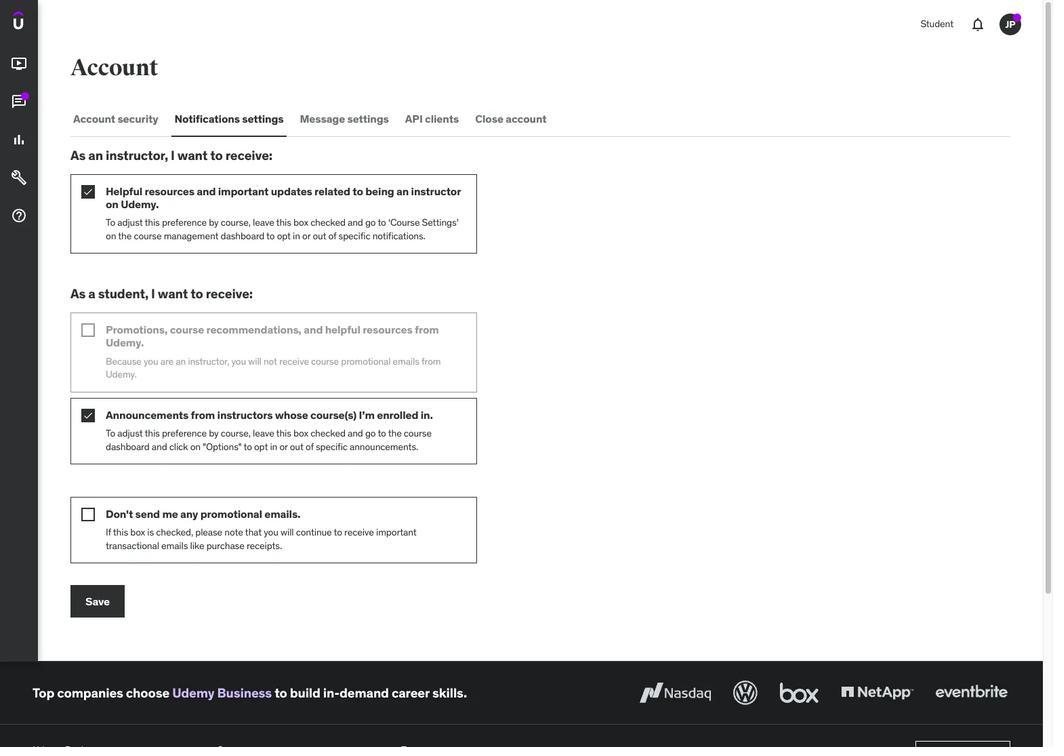 Task type: locate. For each thing, give the bounding box(es) containing it.
small image left announcements
[[81, 409, 95, 422]]

1 vertical spatial resources
[[363, 323, 413, 336]]

2 horizontal spatial you
[[264, 526, 279, 539]]

1 vertical spatial by
[[209, 427, 219, 439]]

udemy. up because
[[106, 336, 144, 349]]

message
[[300, 112, 345, 126]]

dashboard
[[221, 230, 265, 242], [106, 440, 150, 453]]

0 vertical spatial medium image
[[11, 132, 27, 148]]

1 vertical spatial important
[[376, 526, 417, 539]]

receive right not
[[279, 355, 309, 367]]

0 horizontal spatial or
[[280, 440, 288, 453]]

leave inside announcements from instructors whose course(s) i'm enrolled in. to adjust this preference by course, leave this box checked and go to the  course dashboard and click on "options" to opt in or out of specific announcements.
[[253, 427, 274, 439]]

0 vertical spatial course,
[[221, 216, 251, 229]]

business
[[217, 685, 272, 701]]

the down helpful at the left top
[[118, 230, 132, 242]]

i down the notifications
[[171, 147, 175, 163]]

to down management
[[191, 286, 203, 302]]

adjust
[[117, 216, 143, 229], [117, 427, 143, 439]]

1 horizontal spatial of
[[329, 230, 337, 242]]

1 checked from the top
[[311, 216, 346, 229]]

resources
[[145, 184, 195, 198], [363, 323, 413, 336]]

promotional inside don't send me any promotional emails. if this box is checked, please note that you will continue to receive important transactional emails like purchase receipts.
[[200, 507, 262, 521]]

and
[[197, 184, 216, 198], [348, 216, 363, 229], [304, 323, 323, 336], [348, 427, 363, 439], [152, 440, 167, 453]]

2 as from the top
[[71, 286, 86, 302]]

small image down a
[[81, 324, 95, 337]]

related
[[315, 184, 351, 198]]

i for instructor,
[[171, 147, 175, 163]]

1 settings from the left
[[242, 112, 284, 126]]

2 medium image from the top
[[11, 208, 27, 224]]

to down the notifications
[[210, 147, 223, 163]]

helpful resources and important updates related to being an instructor on udemy. to adjust this preference by course, leave this box checked and go to 'course settings' on the course management dashboard to opt in or out of specific notifications.
[[106, 184, 461, 242]]

udemy image
[[14, 11, 75, 34]]

1 vertical spatial or
[[280, 440, 288, 453]]

specific left notifications.
[[339, 230, 371, 242]]

or down the updates on the left top of page
[[303, 230, 311, 242]]

1 course, from the top
[[221, 216, 251, 229]]

small image for announcements
[[81, 409, 95, 422]]

0 horizontal spatial dashboard
[[106, 440, 150, 453]]

2 to from the top
[[106, 427, 115, 439]]

account left 'security'
[[73, 112, 115, 126]]

me
[[162, 507, 178, 521]]

1 vertical spatial i
[[151, 286, 155, 302]]

by up management
[[209, 216, 219, 229]]

resources right helpful
[[363, 323, 413, 336]]

emails inside promotions, course recommendations, and helpful resources from udemy. because you are an instructor, you will not receive course promotional emails from udemy.
[[393, 355, 420, 367]]

0 vertical spatial udemy.
[[121, 197, 159, 211]]

if
[[106, 526, 111, 539]]

0 vertical spatial out
[[313, 230, 326, 242]]

1 horizontal spatial an
[[176, 355, 186, 367]]

0 vertical spatial go
[[365, 216, 376, 229]]

promotional inside promotions, course recommendations, and helpful resources from udemy. because you are an instructor, you will not receive course promotional emails from udemy.
[[341, 355, 391, 367]]

and left helpful
[[304, 323, 323, 336]]

course, inside announcements from instructors whose course(s) i'm enrolled in. to adjust this preference by course, leave this box checked and go to the  course dashboard and click on "options" to opt in or out of specific announcements.
[[221, 427, 251, 439]]

course down "in."
[[404, 427, 432, 439]]

message settings
[[300, 112, 389, 126]]

0 vertical spatial promotional
[[341, 355, 391, 367]]

the inside announcements from instructors whose course(s) i'm enrolled in. to adjust this preference by course, leave this box checked and go to the  course dashboard and click on "options" to opt in or out of specific announcements.
[[388, 427, 402, 439]]

out inside announcements from instructors whose course(s) i'm enrolled in. to adjust this preference by course, leave this box checked and go to the  course dashboard and click on "options" to opt in or out of specific announcements.
[[290, 440, 304, 453]]

want right student,
[[158, 286, 188, 302]]

medium image
[[11, 132, 27, 148], [11, 208, 27, 224]]

opt
[[277, 230, 291, 242], [254, 440, 268, 453]]

1 vertical spatial account
[[73, 112, 115, 126]]

2 vertical spatial medium image
[[11, 170, 27, 186]]

receive: for as a student, i want to receive:
[[206, 286, 253, 302]]

2 medium image from the top
[[11, 94, 27, 110]]

emails inside don't send me any promotional emails. if this box is checked, please note that you will continue to receive important transactional emails like purchase receipts.
[[161, 540, 188, 552]]

0 horizontal spatial of
[[306, 440, 314, 453]]

box left is
[[130, 526, 145, 539]]

0 horizontal spatial instructor,
[[106, 147, 168, 163]]

api clients
[[405, 112, 459, 126]]

2 vertical spatial an
[[176, 355, 186, 367]]

0 vertical spatial the
[[118, 230, 132, 242]]

an inside helpful resources and important updates related to being an instructor on udemy. to adjust this preference by course, leave this box checked and go to 'course settings' on the course management dashboard to opt in or out of specific notifications.
[[397, 184, 409, 198]]

1 horizontal spatial the
[[388, 427, 402, 439]]

leave inside helpful resources and important updates related to being an instructor on udemy. to adjust this preference by course, leave this box checked and go to 'course settings' on the course management dashboard to opt in or out of specific notifications.
[[253, 216, 274, 229]]

i for student,
[[151, 286, 155, 302]]

because
[[106, 355, 142, 367]]

to right "options"
[[244, 440, 252, 453]]

0 vertical spatial dashboard
[[221, 230, 265, 242]]

0 vertical spatial want
[[178, 147, 208, 163]]

preference inside helpful resources and important updates related to being an instructor on udemy. to adjust this preference by course, leave this box checked and go to 'course settings' on the course management dashboard to opt in or out of specific notifications.
[[162, 216, 207, 229]]

you left are
[[144, 355, 158, 367]]

1 vertical spatial opt
[[254, 440, 268, 453]]

course
[[134, 230, 162, 242], [170, 323, 204, 336], [311, 355, 339, 367], [404, 427, 432, 439]]

1 vertical spatial course,
[[221, 427, 251, 439]]

1 horizontal spatial settings
[[348, 112, 389, 126]]

instructors
[[217, 408, 273, 422]]

as up small icon
[[71, 147, 86, 163]]

dashboard right management
[[221, 230, 265, 242]]

want
[[178, 147, 208, 163], [158, 286, 188, 302]]

specific
[[339, 230, 371, 242], [316, 440, 348, 453]]

by
[[209, 216, 219, 229], [209, 427, 219, 439]]

2 vertical spatial from
[[191, 408, 215, 422]]

will
[[248, 355, 262, 367], [281, 526, 294, 539]]

settings right message
[[348, 112, 389, 126]]

promotional down helpful
[[341, 355, 391, 367]]

0 horizontal spatial the
[[118, 230, 132, 242]]

as a student, i want to receive:
[[71, 286, 253, 302]]

the
[[118, 230, 132, 242], [388, 427, 402, 439]]

0 vertical spatial box
[[294, 216, 309, 229]]

1 vertical spatial small image
[[81, 409, 95, 422]]

0 horizontal spatial opt
[[254, 440, 268, 453]]

opt inside helpful resources and important updates related to being an instructor on udemy. to adjust this preference by course, leave this box checked and go to 'course settings' on the course management dashboard to opt in or out of specific notifications.
[[277, 230, 291, 242]]

course up are
[[170, 323, 204, 336]]

small image left don't
[[81, 508, 95, 522]]

2 checked from the top
[[311, 427, 346, 439]]

specific inside announcements from instructors whose course(s) i'm enrolled in. to adjust this preference by course, leave this box checked and go to the  course dashboard and click on "options" to opt in or out of specific announcements.
[[316, 440, 348, 453]]

1 go from the top
[[365, 216, 376, 229]]

as
[[71, 147, 86, 163], [71, 286, 86, 302]]

1 vertical spatial checked
[[311, 427, 346, 439]]

0 vertical spatial in
[[293, 230, 300, 242]]

1 preference from the top
[[162, 216, 207, 229]]

2 small image from the top
[[81, 409, 95, 422]]

from
[[415, 323, 439, 336], [422, 355, 441, 367], [191, 408, 215, 422]]

preference
[[162, 216, 207, 229], [162, 427, 207, 439]]

preference up click
[[162, 427, 207, 439]]

2 settings from the left
[[348, 112, 389, 126]]

you left not
[[232, 355, 246, 367]]

settings
[[242, 112, 284, 126], [348, 112, 389, 126]]

of down whose
[[306, 440, 314, 453]]

leave down the updates on the left top of page
[[253, 216, 274, 229]]

1 vertical spatial from
[[422, 355, 441, 367]]

1 horizontal spatial out
[[313, 230, 326, 242]]

whose
[[275, 408, 308, 422]]

in
[[293, 230, 300, 242], [270, 440, 278, 453]]

2 vertical spatial box
[[130, 526, 145, 539]]

want down the notifications
[[178, 147, 208, 163]]

box down the updates on the left top of page
[[294, 216, 309, 229]]

1 vertical spatial go
[[365, 427, 376, 439]]

will inside don't send me any promotional emails. if this box is checked, please note that you will continue to receive important transactional emails like purchase receipts.
[[281, 526, 294, 539]]

small image
[[81, 324, 95, 337], [81, 409, 95, 422], [81, 508, 95, 522]]

1 vertical spatial to
[[106, 427, 115, 439]]

important
[[218, 184, 269, 198], [376, 526, 417, 539]]

adjust down announcements
[[117, 427, 143, 439]]

will left not
[[248, 355, 262, 367]]

1 horizontal spatial receive
[[345, 526, 374, 539]]

important inside don't send me any promotional emails. if this box is checked, please note that you will continue to receive important transactional emails like purchase receipts.
[[376, 526, 417, 539]]

checked down related
[[311, 216, 346, 229]]

in inside helpful resources and important updates related to being an instructor on udemy. to adjust this preference by course, leave this box checked and go to 'course settings' on the course management dashboard to opt in or out of specific notifications.
[[293, 230, 300, 242]]

0 vertical spatial preference
[[162, 216, 207, 229]]

1 as from the top
[[71, 147, 86, 163]]

udemy. right small icon
[[121, 197, 159, 211]]

on inside announcements from instructors whose course(s) i'm enrolled in. to adjust this preference by course, leave this box checked and go to the  course dashboard and click on "options" to opt in or out of specific announcements.
[[190, 440, 201, 453]]

is
[[147, 526, 154, 539]]

box inside announcements from instructors whose course(s) i'm enrolled in. to adjust this preference by course, leave this box checked and go to the  course dashboard and click on "options" to opt in or out of specific announcements.
[[294, 427, 309, 439]]

settings for notifications settings
[[242, 112, 284, 126]]

out down related
[[313, 230, 326, 242]]

0 vertical spatial of
[[329, 230, 337, 242]]

to
[[106, 216, 115, 229], [106, 427, 115, 439]]

will inside promotions, course recommendations, and helpful resources from udemy. because you are an instructor, you will not receive course promotional emails from udemy.
[[248, 355, 262, 367]]

0 vertical spatial adjust
[[117, 216, 143, 229]]

account security
[[73, 112, 158, 126]]

an right are
[[176, 355, 186, 367]]

udemy. inside helpful resources and important updates related to being an instructor on udemy. to adjust this preference by course, leave this box checked and go to 'course settings' on the course management dashboard to opt in or out of specific notifications.
[[121, 197, 159, 211]]

course, inside helpful resources and important updates related to being an instructor on udemy. to adjust this preference by course, leave this box checked and go to 'course settings' on the course management dashboard to opt in or out of specific notifications.
[[221, 216, 251, 229]]

1 vertical spatial emails
[[161, 540, 188, 552]]

you up receipts.
[[264, 526, 279, 539]]

save button
[[71, 586, 125, 618]]

course left management
[[134, 230, 162, 242]]

course,
[[221, 216, 251, 229], [221, 427, 251, 439]]

1 vertical spatial specific
[[316, 440, 348, 453]]

udemy
[[172, 685, 215, 701]]

by inside announcements from instructors whose course(s) i'm enrolled in. to adjust this preference by course, leave this box checked and go to the  course dashboard and click on "options" to opt in or out of specific announcements.
[[209, 427, 219, 439]]

out
[[313, 230, 326, 242], [290, 440, 304, 453]]

0 horizontal spatial receive
[[279, 355, 309, 367]]

skills.
[[433, 685, 467, 701]]

0 vertical spatial by
[[209, 216, 219, 229]]

1 vertical spatial will
[[281, 526, 294, 539]]

0 horizontal spatial promotional
[[200, 507, 262, 521]]

2 go from the top
[[365, 427, 376, 439]]

dashboard down announcements
[[106, 440, 150, 453]]

0 horizontal spatial resources
[[145, 184, 195, 198]]

0 horizontal spatial out
[[290, 440, 304, 453]]

specific down 'course(s)' on the bottom of page
[[316, 440, 348, 453]]

checked inside announcements from instructors whose course(s) i'm enrolled in. to adjust this preference by course, leave this box checked and go to the  course dashboard and click on "options" to opt in or out of specific announcements.
[[311, 427, 346, 439]]

1 horizontal spatial i
[[171, 147, 175, 163]]

1 leave from the top
[[253, 216, 274, 229]]

jp link
[[995, 8, 1027, 41]]

click
[[169, 440, 188, 453]]

to
[[210, 147, 223, 163], [353, 184, 363, 198], [378, 216, 386, 229], [267, 230, 275, 242], [191, 286, 203, 302], [378, 427, 386, 439], [244, 440, 252, 453], [334, 526, 342, 539], [275, 685, 287, 701]]

0 horizontal spatial important
[[218, 184, 269, 198]]

1 vertical spatial instructor,
[[188, 355, 229, 367]]

or inside helpful resources and important updates related to being an instructor on udemy. to adjust this preference by course, leave this box checked and go to 'course settings' on the course management dashboard to opt in or out of specific notifications.
[[303, 230, 311, 242]]

the up announcements. on the left bottom of the page
[[388, 427, 402, 439]]

'course
[[389, 216, 420, 229]]

resources down as an instructor, i want to receive:
[[145, 184, 195, 198]]

to down helpful at the left top
[[106, 216, 115, 229]]

udemy.
[[121, 197, 159, 211], [106, 336, 144, 349], [106, 368, 137, 381]]

eventbrite image
[[933, 678, 1011, 708]]

account up account security
[[71, 54, 158, 82]]

2 vertical spatial small image
[[81, 508, 95, 522]]

1 horizontal spatial resources
[[363, 323, 413, 336]]

will down emails.
[[281, 526, 294, 539]]

1 vertical spatial udemy.
[[106, 336, 144, 349]]

settings right the notifications
[[242, 112, 284, 126]]

dashboard inside helpful resources and important updates related to being an instructor on udemy. to adjust this preference by course, leave this box checked and go to 'course settings' on the course management dashboard to opt in or out of specific notifications.
[[221, 230, 265, 242]]

1 horizontal spatial emails
[[393, 355, 420, 367]]

0 vertical spatial receive
[[279, 355, 309, 367]]

1 medium image from the top
[[11, 56, 27, 72]]

receive: down notifications settings button
[[226, 147, 273, 163]]

student
[[921, 18, 954, 30]]

go up notifications.
[[365, 216, 376, 229]]

promotional
[[341, 355, 391, 367], [200, 507, 262, 521]]

promotional up the note
[[200, 507, 262, 521]]

enrolled
[[377, 408, 419, 422]]

0 vertical spatial on
[[106, 197, 119, 211]]

2 vertical spatial on
[[190, 440, 201, 453]]

3 medium image from the top
[[11, 170, 27, 186]]

or
[[303, 230, 311, 242], [280, 440, 288, 453]]

go
[[365, 216, 376, 229], [365, 427, 376, 439]]

0 horizontal spatial in
[[270, 440, 278, 453]]

adjust down helpful at the left top
[[117, 216, 143, 229]]

on right small icon
[[106, 197, 119, 211]]

on down helpful at the left top
[[106, 230, 116, 242]]

that
[[245, 526, 262, 539]]

to left build on the bottom
[[275, 685, 287, 701]]

don't send me any promotional emails. if this box is checked, please note that you will continue to receive important transactional emails like purchase receipts.
[[106, 507, 417, 552]]

0 vertical spatial opt
[[277, 230, 291, 242]]

account
[[506, 112, 547, 126]]

1 horizontal spatial in
[[293, 230, 300, 242]]

an up small icon
[[88, 147, 103, 163]]

of down related
[[329, 230, 337, 242]]

notifications image
[[970, 16, 987, 33]]

1 vertical spatial of
[[306, 440, 314, 453]]

2 preference from the top
[[162, 427, 207, 439]]

0 vertical spatial will
[[248, 355, 262, 367]]

this inside don't send me any promotional emails. if this box is checked, please note that you will continue to receive important transactional emails like purchase receipts.
[[113, 526, 128, 539]]

0 vertical spatial account
[[71, 54, 158, 82]]

i'm
[[359, 408, 375, 422]]

are
[[161, 355, 174, 367]]

receive: up recommendations,
[[206, 286, 253, 302]]

1 vertical spatial want
[[158, 286, 188, 302]]

1 medium image from the top
[[11, 132, 27, 148]]

preference up management
[[162, 216, 207, 229]]

0 horizontal spatial you
[[144, 355, 158, 367]]

checked
[[311, 216, 346, 229], [311, 427, 346, 439]]

1 horizontal spatial or
[[303, 230, 311, 242]]

1 adjust from the top
[[117, 216, 143, 229]]

0 vertical spatial i
[[171, 147, 175, 163]]

1 horizontal spatial important
[[376, 526, 417, 539]]

0 vertical spatial checked
[[311, 216, 346, 229]]

instructor,
[[106, 147, 168, 163], [188, 355, 229, 367]]

to right continue
[[334, 526, 342, 539]]

0 vertical spatial receive:
[[226, 147, 273, 163]]

in down whose
[[270, 440, 278, 453]]

instructor, down 'security'
[[106, 147, 168, 163]]

checked,
[[156, 526, 193, 539]]

you have alerts image
[[1014, 14, 1022, 22]]

2 adjust from the top
[[117, 427, 143, 439]]

in down the updates on the left top of page
[[293, 230, 300, 242]]

opt down the updates on the left top of page
[[277, 230, 291, 242]]

0 vertical spatial as
[[71, 147, 86, 163]]

of inside announcements from instructors whose course(s) i'm enrolled in. to adjust this preference by course, leave this box checked and go to the  course dashboard and click on "options" to opt in or out of specific announcements.
[[306, 440, 314, 453]]

1 vertical spatial as
[[71, 286, 86, 302]]

2 leave from the top
[[253, 427, 274, 439]]

or inside announcements from instructors whose course(s) i'm enrolled in. to adjust this preference by course, leave this box checked and go to the  course dashboard and click on "options" to opt in or out of specific announcements.
[[280, 440, 288, 453]]

1 vertical spatial dashboard
[[106, 440, 150, 453]]

on right click
[[190, 440, 201, 453]]

1 horizontal spatial instructor,
[[188, 355, 229, 367]]

leave down instructors
[[253, 427, 274, 439]]

0 vertical spatial important
[[218, 184, 269, 198]]

i right student,
[[151, 286, 155, 302]]

1 small image from the top
[[81, 324, 95, 337]]

1 horizontal spatial opt
[[277, 230, 291, 242]]

0 vertical spatial from
[[415, 323, 439, 336]]

out down whose
[[290, 440, 304, 453]]

box image
[[777, 678, 823, 708]]

1 vertical spatial promotional
[[200, 507, 262, 521]]

receive:
[[226, 147, 273, 163], [206, 286, 253, 302]]

0 vertical spatial leave
[[253, 216, 274, 229]]

as left a
[[71, 286, 86, 302]]

1 vertical spatial adjust
[[117, 427, 143, 439]]

2 course, from the top
[[221, 427, 251, 439]]

adjust inside helpful resources and important updates related to being an instructor on udemy. to adjust this preference by course, leave this box checked and go to 'course settings' on the course management dashboard to opt in or out of specific notifications.
[[117, 216, 143, 229]]

0 vertical spatial instructor,
[[106, 147, 168, 163]]

to inside announcements from instructors whose course(s) i'm enrolled in. to adjust this preference by course, leave this box checked and go to the  course dashboard and click on "options" to opt in or out of specific announcements.
[[106, 427, 115, 439]]

and down related
[[348, 216, 363, 229]]

account inside the account security button
[[73, 112, 115, 126]]

1 by from the top
[[209, 216, 219, 229]]

of
[[329, 230, 337, 242], [306, 440, 314, 453]]

you
[[144, 355, 158, 367], [232, 355, 246, 367], [264, 526, 279, 539]]

from inside announcements from instructors whose course(s) i'm enrolled in. to adjust this preference by course, leave this box checked and go to the  course dashboard and click on "options" to opt in or out of specific announcements.
[[191, 408, 215, 422]]

like
[[190, 540, 204, 552]]

instructor, right are
[[188, 355, 229, 367]]

1 vertical spatial out
[[290, 440, 304, 453]]

1 to from the top
[[106, 216, 115, 229]]

jp
[[1006, 18, 1016, 30]]

2 by from the top
[[209, 427, 219, 439]]

box down whose
[[294, 427, 309, 439]]

receive
[[279, 355, 309, 367], [345, 526, 374, 539]]

emails up enrolled
[[393, 355, 420, 367]]

specific inside helpful resources and important updates related to being an instructor on udemy. to adjust this preference by course, leave this box checked and go to 'course settings' on the course management dashboard to opt in or out of specific notifications.
[[339, 230, 371, 242]]

0 vertical spatial or
[[303, 230, 311, 242]]

by up "options"
[[209, 427, 219, 439]]

checked down 'course(s)' on the bottom of page
[[311, 427, 346, 439]]

nasdaq image
[[637, 678, 715, 708]]

"options"
[[203, 440, 242, 453]]

message settings button
[[297, 103, 392, 136]]

0 vertical spatial emails
[[393, 355, 420, 367]]

go down "i'm"
[[365, 427, 376, 439]]

0 vertical spatial small image
[[81, 324, 95, 337]]

udemy. down because
[[106, 368, 137, 381]]

receive inside promotions, course recommendations, and helpful resources from udemy. because you are an instructor, you will not receive course promotional emails from udemy.
[[279, 355, 309, 367]]

medium image
[[11, 56, 27, 72], [11, 94, 27, 110], [11, 170, 27, 186]]

i
[[171, 147, 175, 163], [151, 286, 155, 302]]

emails.
[[265, 507, 301, 521]]

choose
[[126, 685, 170, 701]]

small image
[[81, 185, 95, 199]]

1 horizontal spatial promotional
[[341, 355, 391, 367]]

1 horizontal spatial dashboard
[[221, 230, 265, 242]]

opt inside announcements from instructors whose course(s) i'm enrolled in. to adjust this preference by course, leave this box checked and go to the  course dashboard and click on "options" to opt in or out of specific announcements.
[[254, 440, 268, 453]]

an right "being"
[[397, 184, 409, 198]]

and left click
[[152, 440, 167, 453]]

receive: for as an instructor, i want to receive:
[[226, 147, 273, 163]]

to down announcements
[[106, 427, 115, 439]]

want for student,
[[158, 286, 188, 302]]

opt down instructors
[[254, 440, 268, 453]]

0 vertical spatial resources
[[145, 184, 195, 198]]

receive right continue
[[345, 526, 374, 539]]

on
[[106, 197, 119, 211], [106, 230, 116, 242], [190, 440, 201, 453]]

2 horizontal spatial an
[[397, 184, 409, 198]]

emails down checked,
[[161, 540, 188, 552]]

0 horizontal spatial emails
[[161, 540, 188, 552]]

1 vertical spatial receive
[[345, 526, 374, 539]]

0 horizontal spatial i
[[151, 286, 155, 302]]

or down whose
[[280, 440, 288, 453]]

3 small image from the top
[[81, 508, 95, 522]]

0 vertical spatial specific
[[339, 230, 371, 242]]

this
[[145, 216, 160, 229], [276, 216, 292, 229], [145, 427, 160, 439], [276, 427, 292, 439], [113, 526, 128, 539]]



Task type: vqa. For each thing, say whether or not it's contained in the screenshot.
Aviation
no



Task type: describe. For each thing, give the bounding box(es) containing it.
companies
[[57, 685, 123, 701]]

dashboard inside announcements from instructors whose course(s) i'm enrolled in. to adjust this preference by course, leave this box checked and go to the  course dashboard and click on "options" to opt in or out of specific announcements.
[[106, 440, 150, 453]]

management
[[164, 230, 219, 242]]

instructor, inside promotions, course recommendations, and helpful resources from udemy. because you are an instructor, you will not receive course promotional emails from udemy.
[[188, 355, 229, 367]]

want for instructor,
[[178, 147, 208, 163]]

a
[[88, 286, 95, 302]]

as for as an instructor, i want to receive:
[[71, 147, 86, 163]]

resources inside helpful resources and important updates related to being an instructor on udemy. to adjust this preference by course, leave this box checked and go to 'course settings' on the course management dashboard to opt in or out of specific notifications.
[[145, 184, 195, 198]]

recommendations,
[[206, 323, 302, 336]]

helpful
[[106, 184, 142, 198]]

in.
[[421, 408, 433, 422]]

1 vertical spatial on
[[106, 230, 116, 242]]

promotions,
[[106, 323, 168, 336]]

to inside don't send me any promotional emails. if this box is checked, please note that you will continue to receive important transactional emails like purchase receipts.
[[334, 526, 342, 539]]

adjust inside announcements from instructors whose course(s) i'm enrolled in. to adjust this preference by course, leave this box checked and go to the  course dashboard and click on "options" to opt in or out of specific announcements.
[[117, 427, 143, 439]]

receive inside don't send me any promotional emails. if this box is checked, please note that you will continue to receive important transactional emails like purchase receipts.
[[345, 526, 374, 539]]

udemy business link
[[172, 685, 272, 701]]

close account
[[475, 112, 547, 126]]

go inside announcements from instructors whose course(s) i'm enrolled in. to adjust this preference by course, leave this box checked and go to the  course dashboard and click on "options" to opt in or out of specific announcements.
[[365, 427, 376, 439]]

settings for message settings
[[348, 112, 389, 126]]

student,
[[98, 286, 149, 302]]

the inside helpful resources and important updates related to being an instructor on udemy. to adjust this preference by course, leave this box checked and go to 'course settings' on the course management dashboard to opt in or out of specific notifications.
[[118, 230, 132, 242]]

account for account security
[[73, 112, 115, 126]]

not
[[264, 355, 277, 367]]

and up management
[[197, 184, 216, 198]]

in inside announcements from instructors whose course(s) i'm enrolled in. to adjust this preference by course, leave this box checked and go to the  course dashboard and click on "options" to opt in or out of specific announcements.
[[270, 440, 278, 453]]

please
[[195, 526, 222, 539]]

announcements from instructors whose course(s) i'm enrolled in. to adjust this preference by course, leave this box checked and go to the  course dashboard and click on "options" to opt in or out of specific announcements.
[[106, 408, 433, 453]]

save
[[85, 595, 110, 608]]

netapp image
[[839, 678, 917, 708]]

small image for don't
[[81, 508, 95, 522]]

by inside helpful resources and important updates related to being an instructor on udemy. to adjust this preference by course, leave this box checked and go to 'course settings' on the course management dashboard to opt in or out of specific notifications.
[[209, 216, 219, 229]]

demand
[[340, 685, 389, 701]]

resources inside promotions, course recommendations, and helpful resources from udemy. because you are an instructor, you will not receive course promotional emails from udemy.
[[363, 323, 413, 336]]

close
[[475, 112, 504, 126]]

checked inside helpful resources and important updates related to being an instructor on udemy. to adjust this preference by course, leave this box checked and go to 'course settings' on the course management dashboard to opt in or out of specific notifications.
[[311, 216, 346, 229]]

to left "being"
[[353, 184, 363, 198]]

announcements
[[106, 408, 189, 422]]

course inside helpful resources and important updates related to being an instructor on udemy. to adjust this preference by course, leave this box checked and go to 'course settings' on the course management dashboard to opt in or out of specific notifications.
[[134, 230, 162, 242]]

out inside helpful resources and important updates related to being an instructor on udemy. to adjust this preference by course, leave this box checked and go to 'course settings' on the course management dashboard to opt in or out of specific notifications.
[[313, 230, 326, 242]]

box inside helpful resources and important updates related to being an instructor on udemy. to adjust this preference by course, leave this box checked and go to 'course settings' on the course management dashboard to opt in or out of specific notifications.
[[294, 216, 309, 229]]

notifications settings button
[[172, 103, 287, 136]]

account for account
[[71, 54, 158, 82]]

api
[[405, 112, 423, 126]]

student link
[[913, 8, 962, 41]]

promotions, course recommendations, and helpful resources from udemy. because you are an instructor, you will not receive course promotional emails from udemy.
[[106, 323, 441, 381]]

security
[[118, 112, 158, 126]]

go inside helpful resources and important updates related to being an instructor on udemy. to adjust this preference by course, leave this box checked and go to 'course settings' on the course management dashboard to opt in or out of specific notifications.
[[365, 216, 376, 229]]

as for as a student, i want to receive:
[[71, 286, 86, 302]]

and inside promotions, course recommendations, and helpful resources from udemy. because you are an instructor, you will not receive course promotional emails from udemy.
[[304, 323, 323, 336]]

api clients button
[[403, 103, 462, 136]]

important inside helpful resources and important updates related to being an instructor on udemy. to adjust this preference by course, leave this box checked and go to 'course settings' on the course management dashboard to opt in or out of specific notifications.
[[218, 184, 269, 198]]

box inside don't send me any promotional emails. if this box is checked, please note that you will continue to receive important transactional emails like purchase receipts.
[[130, 526, 145, 539]]

volkswagen image
[[731, 678, 761, 708]]

helpful
[[325, 323, 361, 336]]

transactional
[[106, 540, 159, 552]]

receipts.
[[247, 540, 282, 552]]

instructor
[[411, 184, 461, 198]]

1 horizontal spatial you
[[232, 355, 246, 367]]

course down helpful
[[311, 355, 339, 367]]

close account button
[[473, 103, 550, 136]]

to up notifications.
[[378, 216, 386, 229]]

to up announcements. on the left bottom of the page
[[378, 427, 386, 439]]

of inside helpful resources and important updates related to being an instructor on udemy. to adjust this preference by course, leave this box checked and go to 'course settings' on the course management dashboard to opt in or out of specific notifications.
[[329, 230, 337, 242]]

top
[[33, 685, 54, 701]]

announcements.
[[350, 440, 419, 453]]

preference inside announcements from instructors whose course(s) i'm enrolled in. to adjust this preference by course, leave this box checked and go to the  course dashboard and click on "options" to opt in or out of specific announcements.
[[162, 427, 207, 439]]

notifications settings
[[175, 112, 284, 126]]

settings'
[[422, 216, 459, 229]]

to down the updates on the left top of page
[[267, 230, 275, 242]]

notifications.
[[373, 230, 426, 242]]

continue
[[296, 526, 332, 539]]

course(s)
[[311, 408, 357, 422]]

an inside promotions, course recommendations, and helpful resources from udemy. because you are an instructor, you will not receive course promotional emails from udemy.
[[176, 355, 186, 367]]

purchase
[[207, 540, 245, 552]]

small image for promotions,
[[81, 324, 95, 337]]

0 horizontal spatial an
[[88, 147, 103, 163]]

2 vertical spatial udemy.
[[106, 368, 137, 381]]

top companies choose udemy business to build in-demand career skills.
[[33, 685, 467, 701]]

any
[[180, 507, 198, 521]]

account security button
[[71, 103, 161, 136]]

career
[[392, 685, 430, 701]]

note
[[225, 526, 243, 539]]

don't
[[106, 507, 133, 521]]

updates
[[271, 184, 312, 198]]

notifications
[[175, 112, 240, 126]]

in-
[[323, 685, 340, 701]]

send
[[135, 507, 160, 521]]

as an instructor, i want to receive:
[[71, 147, 273, 163]]

and down "i'm"
[[348, 427, 363, 439]]

being
[[366, 184, 394, 198]]

clients
[[425, 112, 459, 126]]

course inside announcements from instructors whose course(s) i'm enrolled in. to adjust this preference by course, leave this box checked and go to the  course dashboard and click on "options" to opt in or out of specific announcements.
[[404, 427, 432, 439]]

build
[[290, 685, 321, 701]]

you inside don't send me any promotional emails. if this box is checked, please note that you will continue to receive important transactional emails like purchase receipts.
[[264, 526, 279, 539]]

to inside helpful resources and important updates related to being an instructor on udemy. to adjust this preference by course, leave this box checked and go to 'course settings' on the course management dashboard to opt in or out of specific notifications.
[[106, 216, 115, 229]]



